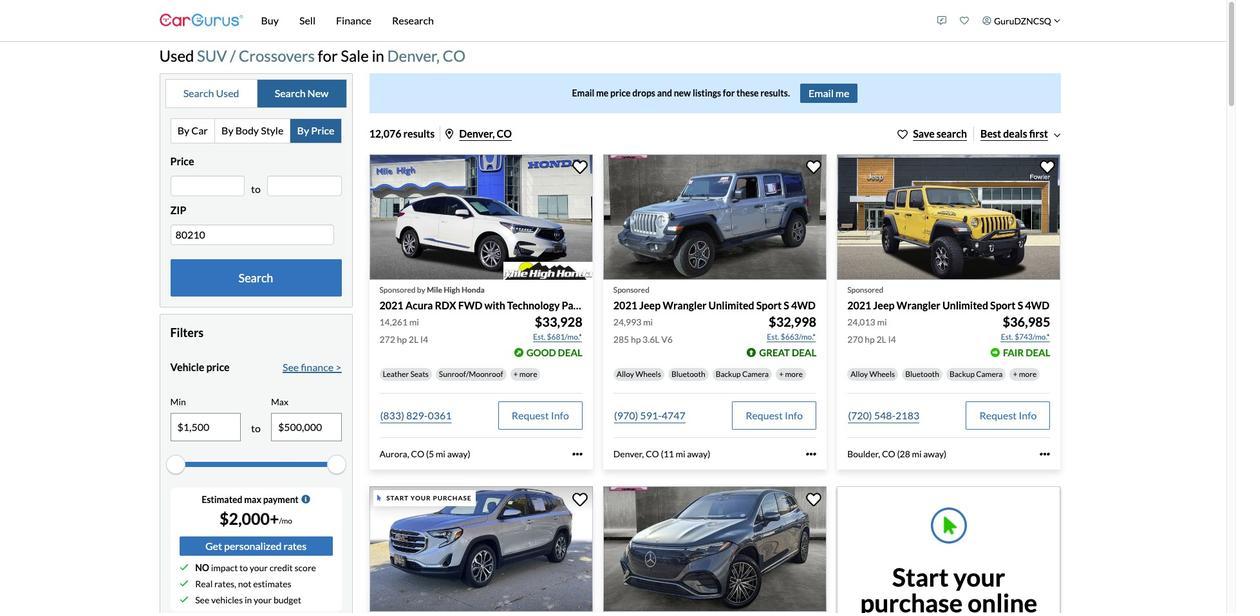 Task type: locate. For each thing, give the bounding box(es) containing it.
3 request from the left
[[980, 410, 1017, 422]]

est. inside $32,998 est. $663/mo.*
[[767, 333, 780, 342]]

(720)
[[848, 410, 872, 422]]

1 horizontal spatial denver,
[[459, 127, 495, 140]]

budget
[[274, 595, 301, 606]]

2 wrangler from the left
[[897, 300, 941, 312]]

24,013
[[848, 317, 876, 328]]

2 2021 from the left
[[614, 300, 638, 312]]

backup camera down great
[[716, 370, 769, 380]]

+ down great deal
[[779, 370, 784, 380]]

2 unlimited from the left
[[943, 300, 989, 312]]

0 horizontal spatial by
[[178, 125, 189, 137]]

1 vertical spatial denver,
[[459, 127, 495, 140]]

1 4wd from the left
[[791, 300, 816, 312]]

+ right the sunroof/moonroof
[[514, 370, 518, 380]]

2 jeep from the left
[[874, 300, 895, 312]]

1 more from the left
[[520, 370, 537, 380]]

1 request info from the left
[[512, 410, 569, 422]]

menu bar
[[243, 0, 931, 41]]

mi up '3.6l'
[[643, 317, 653, 328]]

1 horizontal spatial i4
[[888, 334, 896, 345]]

1 horizontal spatial unlimited
[[943, 300, 989, 312]]

price down by car tab
[[170, 155, 194, 167]]

1 + more from the left
[[514, 370, 537, 380]]

used suv / crossovers for sale in denver, co
[[159, 46, 466, 65]]

1 vertical spatial price
[[206, 361, 230, 373]]

camera for $36,985
[[977, 370, 1003, 380]]

1 bluetooth from the left
[[672, 370, 706, 380]]

2021 up 24,993
[[614, 300, 638, 312]]

1 horizontal spatial backup
[[950, 370, 975, 380]]

1 horizontal spatial sport
[[991, 300, 1016, 312]]

filters
[[170, 326, 204, 340]]

deal
[[558, 347, 583, 359], [792, 347, 817, 359], [1026, 347, 1051, 359]]

1 est. from the left
[[533, 333, 546, 342]]

see
[[283, 361, 299, 373], [195, 595, 209, 606]]

see left finance
[[283, 361, 299, 373]]

denver, co
[[459, 127, 512, 140]]

for left these
[[723, 88, 735, 99]]

max
[[271, 397, 289, 408]]

0 horizontal spatial search
[[183, 87, 214, 99]]

in down not
[[245, 595, 252, 606]]

selenite grey metallic 2023 mercedes-benz eqs suv 580 4matic awd suv / crossover all-wheel drive automatic image
[[603, 487, 827, 613]]

0 horizontal spatial used
[[159, 46, 194, 65]]

0 vertical spatial denver,
[[387, 46, 440, 65]]

2021 up '24,013'
[[848, 300, 872, 312]]

request for $32,998
[[746, 410, 783, 422]]

technology
[[507, 300, 560, 312]]

0 horizontal spatial est.
[[533, 333, 546, 342]]

backup camera down est. $743/mo.* button
[[950, 370, 1003, 380]]

1 horizontal spatial wheels
[[870, 370, 895, 380]]

est. for $36,985
[[1001, 333, 1014, 342]]

0 horizontal spatial info
[[551, 410, 569, 422]]

min
[[170, 397, 186, 408]]

alloy down 270
[[851, 370, 868, 380]]

2l right 270
[[877, 334, 887, 345]]

1 horizontal spatial est.
[[767, 333, 780, 342]]

2 horizontal spatial deal
[[1026, 347, 1051, 359]]

quicksilver metallic 2021 gmc terrain slt awd suv / crossover four-wheel drive 9-speed automatic image
[[369, 487, 593, 613]]

away) right "(28"
[[924, 449, 947, 460]]

2 sponsored 2021 jeep wrangler unlimited sport s 4wd from the left
[[848, 285, 1050, 312]]

search inside button
[[239, 271, 273, 285]]

2021 up the 14,261
[[380, 300, 404, 312]]

denver, left (11
[[614, 449, 644, 460]]

s
[[784, 300, 789, 312], [1018, 300, 1023, 312]]

deal down $743/mo.*
[[1026, 347, 1051, 359]]

aurora, co (5 mi away)
[[380, 449, 471, 460]]

2 horizontal spatial request info button
[[966, 402, 1051, 430]]

price right vehicle
[[206, 361, 230, 373]]

1 horizontal spatial jeep
[[874, 300, 895, 312]]

4wd up $36,985 at the right bottom
[[1025, 300, 1050, 312]]

1 by from the left
[[178, 125, 189, 137]]

i4 down acura
[[420, 334, 428, 345]]

est. up the good at left
[[533, 333, 546, 342]]

829-
[[406, 410, 428, 422]]

request info button down the good at left
[[498, 402, 583, 430]]

wrangler for $36,985
[[897, 300, 941, 312]]

drops
[[633, 88, 656, 99]]

hp right 272
[[397, 334, 407, 345]]

for
[[318, 46, 338, 65], [723, 88, 735, 99]]

cargurus logo homepage link image
[[159, 2, 243, 39]]

+ more
[[514, 370, 537, 380], [779, 370, 803, 380], [1013, 370, 1037, 380]]

price left drops
[[611, 88, 631, 99]]

request info for $33,928
[[512, 410, 569, 422]]

s up $36,985 at the right bottom
[[1018, 300, 1023, 312]]

(720) 548-2183
[[848, 410, 920, 422]]

ZIP telephone field
[[170, 225, 334, 245]]

2 horizontal spatial by
[[297, 125, 309, 137]]

wrangler for $32,998
[[663, 300, 707, 312]]

2 ellipsis h image from the left
[[806, 450, 817, 460]]

2 s from the left
[[1018, 300, 1023, 312]]

billet silver metallic clearcoat 2021 jeep wrangler unlimited sport s 4wd suv / crossover four-wheel drive 8-speed automatic image
[[603, 154, 827, 280]]

2 request info button from the left
[[732, 402, 817, 430]]

1 horizontal spatial camera
[[977, 370, 1003, 380]]

+ more for $36,985
[[1013, 370, 1037, 380]]

more down the good at left
[[520, 370, 537, 380]]

24,993
[[614, 317, 642, 328]]

+ for $36,985
[[1013, 370, 1018, 380]]

+ more down fair deal
[[1013, 370, 1037, 380]]

co left (11
[[646, 449, 659, 460]]

3 away) from the left
[[924, 449, 947, 460]]

sponsored inside sponsored by mile high honda 2021 acura rdx fwd with technology package
[[380, 285, 416, 295]]

email me
[[809, 87, 850, 99]]

search used tab
[[166, 80, 257, 108]]

impact
[[211, 563, 238, 574]]

1 ellipsis h image from the left
[[572, 450, 583, 460]]

search for search
[[239, 271, 273, 285]]

1 request from the left
[[512, 410, 549, 422]]

0 horizontal spatial backup
[[716, 370, 741, 380]]

by price tab
[[291, 119, 341, 143]]

1 deal from the left
[[558, 347, 583, 359]]

get personalized rates button
[[179, 537, 333, 556]]

2 request from the left
[[746, 410, 783, 422]]

mouse pointer image
[[377, 496, 381, 502]]

0 horizontal spatial deal
[[558, 347, 583, 359]]

1 alloy from the left
[[617, 370, 634, 380]]

away) right (5
[[447, 449, 471, 460]]

info down great deal
[[785, 410, 803, 422]]

deal down $663/mo.*
[[792, 347, 817, 359]]

me
[[836, 87, 850, 99], [596, 88, 609, 99]]

by inside tab
[[222, 125, 234, 137]]

2 wheels from the left
[[870, 370, 895, 380]]

3 + more from the left
[[1013, 370, 1037, 380]]

1 unlimited from the left
[[709, 300, 755, 312]]

0 vertical spatial check image
[[179, 580, 188, 589]]

i4 right 270
[[888, 334, 896, 345]]

camera down est. $743/mo.* button
[[977, 370, 1003, 380]]

vehicle
[[170, 361, 204, 373]]

1 vertical spatial check image
[[179, 596, 188, 605]]

save search
[[913, 127, 967, 140]]

2 by from the left
[[222, 125, 234, 137]]

unlimited for $36,985
[[943, 300, 989, 312]]

request info button down great
[[732, 402, 817, 430]]

0 horizontal spatial 4wd
[[791, 300, 816, 312]]

2 2l from the left
[[877, 334, 887, 345]]

(11
[[661, 449, 674, 460]]

backup camera for $32,998
[[716, 370, 769, 380]]

2 alloy from the left
[[851, 370, 868, 380]]

i4 inside 24,013 mi 270 hp 2l i4
[[888, 334, 896, 345]]

1 hp from the left
[[397, 334, 407, 345]]

0 horizontal spatial request
[[512, 410, 549, 422]]

3 more from the left
[[1019, 370, 1037, 380]]

ellipsis h image for $33,928
[[572, 450, 583, 460]]

1 vertical spatial see
[[195, 595, 209, 606]]

1 horizontal spatial request info button
[[732, 402, 817, 430]]

by right style
[[297, 125, 309, 137]]

wheels for $36,985
[[870, 370, 895, 380]]

hp inside the 14,261 mi 272 hp 2l i4
[[397, 334, 407, 345]]

1 vertical spatial start
[[893, 563, 949, 593]]

1 camera from the left
[[743, 370, 769, 380]]

0 horizontal spatial purchase
[[433, 495, 472, 502]]

jeep for $32,998
[[640, 300, 661, 312]]

to up zip phone field
[[251, 183, 261, 195]]

by inside tab
[[178, 125, 189, 137]]

gurudzncsq menu
[[931, 3, 1067, 39]]

alloy wheels down 270
[[851, 370, 895, 380]]

1 horizontal spatial more
[[785, 370, 803, 380]]

1 info from the left
[[551, 410, 569, 422]]

high
[[444, 285, 460, 295]]

2183
[[896, 410, 920, 422]]

sponsored 2021 jeep wrangler unlimited sport s 4wd for $32,998
[[614, 285, 816, 312]]

1 sponsored 2021 jeep wrangler unlimited sport s 4wd from the left
[[614, 285, 816, 312]]

bluetooth up 2183
[[906, 370, 940, 380]]

mi inside 24,013 mi 270 hp 2l i4
[[877, 317, 887, 328]]

1 vertical spatial for
[[723, 88, 735, 99]]

hp right 270
[[865, 334, 875, 345]]

denver, for denver, co (11 mi away)
[[614, 449, 644, 460]]

1 horizontal spatial start
[[893, 563, 949, 593]]

2 away) from the left
[[687, 449, 711, 460]]

1 sport from the left
[[757, 300, 782, 312]]

max
[[244, 494, 261, 505]]

1 horizontal spatial for
[[723, 88, 735, 99]]

2 sport from the left
[[991, 300, 1016, 312]]

search new tab
[[257, 80, 346, 108]]

1 request info button from the left
[[498, 402, 583, 430]]

4wd up $32,998
[[791, 300, 816, 312]]

see down real
[[195, 595, 209, 606]]

3 info from the left
[[1019, 410, 1037, 422]]

2 horizontal spatial request
[[980, 410, 1017, 422]]

mi inside 24,993 mi 285 hp 3.6l v6
[[643, 317, 653, 328]]

1 horizontal spatial 2l
[[877, 334, 887, 345]]

no impact to your credit score
[[195, 563, 316, 574]]

1 backup from the left
[[716, 370, 741, 380]]

backup camera
[[716, 370, 769, 380], [950, 370, 1003, 380]]

$32,998 est. $663/mo.*
[[767, 314, 817, 342]]

wheels up (720) 548-2183
[[870, 370, 895, 380]]

+ more down the good at left
[[514, 370, 537, 380]]

2 4wd from the left
[[1025, 300, 1050, 312]]

2 horizontal spatial away)
[[924, 449, 947, 460]]

mi right '24,013'
[[877, 317, 887, 328]]

hp right 285
[[631, 334, 641, 345]]

price down new
[[311, 125, 334, 137]]

0 horizontal spatial for
[[318, 46, 338, 65]]

package
[[562, 300, 600, 312]]

search left new
[[275, 87, 306, 99]]

acura
[[406, 300, 433, 312]]

0 horizontal spatial camera
[[743, 370, 769, 380]]

user icon image
[[983, 16, 992, 25]]

4747
[[662, 410, 686, 422]]

purchase for start your purchase online
[[861, 589, 963, 614]]

me inside button
[[836, 87, 850, 99]]

denver, down research popup button
[[387, 46, 440, 65]]

1 i4 from the left
[[420, 334, 428, 345]]

1 jeep from the left
[[640, 300, 661, 312]]

2l inside 24,013 mi 270 hp 2l i4
[[877, 334, 887, 345]]

co left (5
[[411, 449, 424, 460]]

sponsored up '24,013'
[[848, 285, 884, 295]]

0 vertical spatial see
[[283, 361, 299, 373]]

2 bluetooth from the left
[[906, 370, 940, 380]]

sport up $36,985 at the right bottom
[[991, 300, 1016, 312]]

alloy wheels down '3.6l'
[[617, 370, 661, 380]]

1 horizontal spatial request info
[[746, 410, 803, 422]]

2l for $36,985
[[877, 334, 887, 345]]

270
[[848, 334, 863, 345]]

away) right (11
[[687, 449, 711, 460]]

hp inside 24,013 mi 270 hp 2l i4
[[865, 334, 875, 345]]

0 horizontal spatial see
[[195, 595, 209, 606]]

sale
[[341, 46, 369, 65]]

deal for $36,985
[[1026, 347, 1051, 359]]

2 i4 from the left
[[888, 334, 896, 345]]

1 s from the left
[[784, 300, 789, 312]]

to left max text field
[[251, 422, 261, 434]]

alloy
[[617, 370, 634, 380], [851, 370, 868, 380]]

sponsored left by
[[380, 285, 416, 295]]

272
[[380, 334, 395, 345]]

ellipsis h image for $32,998
[[806, 450, 817, 460]]

i4 inside the 14,261 mi 272 hp 2l i4
[[420, 334, 428, 345]]

2 horizontal spatial more
[[1019, 370, 1037, 380]]

1 wrangler from the left
[[663, 300, 707, 312]]

0 horizontal spatial alloy wheels
[[617, 370, 661, 380]]

0 vertical spatial price
[[611, 88, 631, 99]]

deal down $681/mo.*
[[558, 347, 583, 359]]

new
[[674, 88, 691, 99]]

2l for $33,928
[[409, 334, 419, 345]]

est. $681/mo.* button
[[533, 331, 583, 344]]

vehicles
[[211, 595, 243, 606]]

more down great deal
[[785, 370, 803, 380]]

1 horizontal spatial 2021
[[614, 300, 638, 312]]

tab list
[[165, 79, 347, 108], [170, 118, 342, 143]]

1 horizontal spatial hp
[[631, 334, 641, 345]]

by body style
[[222, 125, 284, 137]]

email inside email me button
[[809, 87, 834, 99]]

1 horizontal spatial 4wd
[[1025, 300, 1050, 312]]

0 horizontal spatial jeep
[[640, 300, 661, 312]]

info for $33,928
[[551, 410, 569, 422]]

1 horizontal spatial sponsored
[[614, 285, 650, 295]]

0 horizontal spatial start
[[387, 495, 409, 502]]

purchase
[[433, 495, 472, 502], [861, 589, 963, 614]]

0 horizontal spatial bluetooth
[[672, 370, 706, 380]]

2 deal from the left
[[792, 347, 817, 359]]

2 hp from the left
[[631, 334, 641, 345]]

0 horizontal spatial i4
[[420, 334, 428, 345]]

$663/mo.*
[[781, 333, 816, 342]]

start your purchase online
[[861, 563, 1038, 614]]

est. inside $33,928 est. $681/mo.*
[[533, 333, 546, 342]]

by for by car
[[178, 125, 189, 137]]

2 horizontal spatial hp
[[865, 334, 875, 345]]

1 2l from the left
[[409, 334, 419, 345]]

1 horizontal spatial + more
[[779, 370, 803, 380]]

4wd for $32,998
[[791, 300, 816, 312]]

0 horizontal spatial away)
[[447, 449, 471, 460]]

credit
[[270, 563, 293, 574]]

me for email me price drops and new listings for these results.
[[596, 88, 609, 99]]

2 backup camera from the left
[[950, 370, 1003, 380]]

3 deal from the left
[[1026, 347, 1051, 359]]

+ more down great deal
[[779, 370, 803, 380]]

request info down fair
[[980, 410, 1037, 422]]

1 horizontal spatial ellipsis h image
[[806, 450, 817, 460]]

hp inside 24,993 mi 285 hp 3.6l v6
[[631, 334, 641, 345]]

2 vertical spatial to
[[240, 563, 248, 574]]

bluetooth for $36,985
[[906, 370, 940, 380]]

0 horizontal spatial + more
[[514, 370, 537, 380]]

get personalized rates
[[205, 540, 307, 552]]

denver, co (11 mi away)
[[614, 449, 711, 460]]

camera down great
[[743, 370, 769, 380]]

2 horizontal spatial 2021
[[848, 300, 872, 312]]

backup camera for $36,985
[[950, 370, 1003, 380]]

jeep up 24,993 mi 285 hp 3.6l v6
[[640, 300, 661, 312]]

2 horizontal spatial request info
[[980, 410, 1037, 422]]

est. inside $36,985 est. $743/mo.*
[[1001, 333, 1014, 342]]

1 horizontal spatial s
[[1018, 300, 1023, 312]]

request info down the good at left
[[512, 410, 569, 422]]

jeep
[[640, 300, 661, 312], [874, 300, 895, 312]]

1 horizontal spatial wrangler
[[897, 300, 941, 312]]

0 horizontal spatial request info
[[512, 410, 569, 422]]

check image
[[179, 580, 188, 589], [179, 596, 188, 605]]

3 + from the left
[[1013, 370, 1018, 380]]

2l
[[409, 334, 419, 345], [877, 334, 887, 345]]

used left suv
[[159, 46, 194, 65]]

to up real rates, not estimates
[[240, 563, 248, 574]]

by inside tab
[[297, 125, 309, 137]]

0 horizontal spatial sponsored 2021 jeep wrangler unlimited sport s 4wd
[[614, 285, 816, 312]]

s up $32,998
[[784, 300, 789, 312]]

1 horizontal spatial alloy
[[851, 370, 868, 380]]

0 horizontal spatial sponsored
[[380, 285, 416, 295]]

start your purchase online button
[[837, 487, 1061, 614]]

deal for $32,998
[[792, 347, 817, 359]]

2 horizontal spatial info
[[1019, 410, 1037, 422]]

1 horizontal spatial away)
[[687, 449, 711, 460]]

hp for $36,985
[[865, 334, 875, 345]]

1 wheels from the left
[[636, 370, 661, 380]]

1 sponsored from the left
[[380, 285, 416, 295]]

0 vertical spatial start
[[387, 495, 409, 502]]

2 est. from the left
[[767, 333, 780, 342]]

mi right (11
[[676, 449, 686, 460]]

search for search used
[[183, 87, 214, 99]]

2 + more from the left
[[779, 370, 803, 380]]

3 sponsored from the left
[[848, 285, 884, 295]]

0 horizontal spatial 2l
[[409, 334, 419, 345]]

info for $36,985
[[1019, 410, 1037, 422]]

0 horizontal spatial price
[[206, 361, 230, 373]]

hp
[[397, 334, 407, 345], [631, 334, 641, 345], [865, 334, 875, 345]]

0 horizontal spatial ellipsis h image
[[572, 450, 583, 460]]

4wd
[[791, 300, 816, 312], [1025, 300, 1050, 312]]

by for by body style
[[222, 125, 234, 137]]

zip
[[170, 204, 186, 216]]

2 horizontal spatial +
[[1013, 370, 1018, 380]]

3.6l
[[643, 334, 660, 345]]

est. up fair
[[1001, 333, 1014, 342]]

2 backup from the left
[[950, 370, 975, 380]]

1 vertical spatial in
[[245, 595, 252, 606]]

research button
[[382, 0, 444, 41]]

wheels down '3.6l'
[[636, 370, 661, 380]]

new
[[308, 87, 329, 99]]

Min text field
[[171, 414, 240, 441]]

1 horizontal spatial bluetooth
[[906, 370, 940, 380]]

request info down great
[[746, 410, 803, 422]]

for left sale
[[318, 46, 338, 65]]

3 est. from the left
[[1001, 333, 1014, 342]]

3 by from the left
[[297, 125, 309, 137]]

1 horizontal spatial me
[[836, 87, 850, 99]]

2 check image from the top
[[179, 596, 188, 605]]

info down good deal
[[551, 410, 569, 422]]

by left car
[[178, 125, 189, 137]]

2 more from the left
[[785, 370, 803, 380]]

0 vertical spatial tab list
[[165, 79, 347, 108]]

search inside tab
[[183, 87, 214, 99]]

bluetooth down v6 on the bottom right of page
[[672, 370, 706, 380]]

1 backup camera from the left
[[716, 370, 769, 380]]

backup for $36,985
[[950, 370, 975, 380]]

1 2021 from the left
[[380, 300, 404, 312]]

0 horizontal spatial hp
[[397, 334, 407, 345]]

used down the /
[[216, 87, 239, 99]]

mi down acura
[[409, 317, 419, 328]]

in right sale
[[372, 46, 384, 65]]

2 vertical spatial denver,
[[614, 449, 644, 460]]

start your purchase
[[387, 495, 472, 502]]

denver, for denver, co
[[459, 127, 495, 140]]

2 camera from the left
[[977, 370, 1003, 380]]

by left body
[[222, 125, 234, 137]]

email right results.
[[809, 87, 834, 99]]

email left drops
[[572, 88, 595, 99]]

jeep up '24,013'
[[874, 300, 895, 312]]

info circle image
[[301, 495, 310, 505]]

fair
[[1003, 347, 1024, 359]]

1 horizontal spatial in
[[372, 46, 384, 65]]

(720) 548-2183 button
[[848, 402, 920, 430]]

1 vertical spatial to
[[251, 422, 261, 434]]

alloy down 285
[[617, 370, 634, 380]]

2 info from the left
[[785, 410, 803, 422]]

1 vertical spatial purchase
[[861, 589, 963, 614]]

2l inside the 14,261 mi 272 hp 2l i4
[[409, 334, 419, 345]]

alloy wheels for $32,998
[[617, 370, 661, 380]]

me for email me
[[836, 87, 850, 99]]

results.
[[761, 88, 790, 99]]

by
[[178, 125, 189, 137], [222, 125, 234, 137], [297, 125, 309, 137]]

2 alloy wheels from the left
[[851, 370, 895, 380]]

save
[[913, 127, 935, 140]]

info for $32,998
[[785, 410, 803, 422]]

jeep for $36,985
[[874, 300, 895, 312]]

1 horizontal spatial see
[[283, 361, 299, 373]]

search inside tab
[[275, 87, 306, 99]]

0 horizontal spatial request info button
[[498, 402, 583, 430]]

sponsored up 24,993
[[614, 285, 650, 295]]

request for $33,928
[[512, 410, 549, 422]]

1 horizontal spatial sponsored 2021 jeep wrangler unlimited sport s 4wd
[[848, 285, 1050, 312]]

2021 for $32,998
[[614, 300, 638, 312]]

2 sponsored from the left
[[614, 285, 650, 295]]

14,261 mi 272 hp 2l i4
[[380, 317, 428, 345]]

price inside tab
[[311, 125, 334, 137]]

purchase inside start your purchase online
[[861, 589, 963, 614]]

2 horizontal spatial search
[[275, 87, 306, 99]]

1 check image from the top
[[179, 580, 188, 589]]

1 alloy wheels from the left
[[617, 370, 661, 380]]

0 horizontal spatial unlimited
[[709, 300, 755, 312]]

0 vertical spatial to
[[251, 183, 261, 195]]

0 horizontal spatial sport
[[757, 300, 782, 312]]

denver, right map marker alt image
[[459, 127, 495, 140]]

2 horizontal spatial est.
[[1001, 333, 1014, 342]]

bluetooth for $32,998
[[672, 370, 706, 380]]

email
[[809, 87, 834, 99], [572, 88, 595, 99]]

3 request info from the left
[[980, 410, 1037, 422]]

sponsored for $32,998
[[614, 285, 650, 295]]

0 horizontal spatial 2021
[[380, 300, 404, 312]]

info down fair deal
[[1019, 410, 1037, 422]]

0 horizontal spatial s
[[784, 300, 789, 312]]

sell button
[[289, 0, 326, 41]]

3 hp from the left
[[865, 334, 875, 345]]

start inside start your purchase online
[[893, 563, 949, 593]]

co left "(28"
[[882, 449, 896, 460]]

est. for $32,998
[[767, 333, 780, 342]]

$2,000+ /mo
[[220, 509, 292, 528]]

4wd for $36,985
[[1025, 300, 1050, 312]]

search down zip phone field
[[239, 271, 273, 285]]

sport up $32,998
[[757, 300, 782, 312]]

ellipsis h image
[[572, 450, 583, 460], [806, 450, 817, 460]]

1 horizontal spatial email
[[809, 87, 834, 99]]

2 + from the left
[[779, 370, 784, 380]]

more
[[520, 370, 537, 380], [785, 370, 803, 380], [1019, 370, 1037, 380]]

2 horizontal spatial sponsored
[[848, 285, 884, 295]]

request info button for $36,985
[[966, 402, 1051, 430]]

2l right 272
[[409, 334, 419, 345]]

deal for $33,928
[[558, 347, 583, 359]]

1 away) from the left
[[447, 449, 471, 460]]

3 2021 from the left
[[848, 300, 872, 312]]

sponsored for $36,985
[[848, 285, 884, 295]]

>
[[336, 361, 342, 373]]

score
[[295, 563, 316, 574]]

co for $33,928
[[411, 449, 424, 460]]

alloy wheels
[[617, 370, 661, 380], [851, 370, 895, 380]]

start
[[387, 495, 409, 502], [893, 563, 949, 593]]

request
[[512, 410, 549, 422], [746, 410, 783, 422], [980, 410, 1017, 422]]

sponsored
[[380, 285, 416, 295], [614, 285, 650, 295], [848, 285, 884, 295]]

more down fair deal
[[1019, 370, 1037, 380]]

saved cars image
[[961, 16, 970, 25]]

search up car
[[183, 87, 214, 99]]

0 horizontal spatial price
[[170, 155, 194, 167]]

/mo
[[279, 516, 292, 526]]

request info button up ellipsis h image
[[966, 402, 1051, 430]]

+ down fair
[[1013, 370, 1018, 380]]

co down research popup button
[[443, 46, 466, 65]]

2 request info from the left
[[746, 410, 803, 422]]

0 horizontal spatial +
[[514, 370, 518, 380]]

1 horizontal spatial search
[[239, 271, 273, 285]]

est. up great
[[767, 333, 780, 342]]

purchase inside start your purchase link
[[433, 495, 472, 502]]

3 request info button from the left
[[966, 402, 1051, 430]]



Task type: vqa. For each thing, say whether or not it's contained in the screenshot.
the "Westlake" inside Hard-pull financing lenders include Ally Auto Finance, Bank of America, Chase Auto, Exeter Finance, First Investors Financial Services, Global Lending Services (GLS), Huntington National Bank, Regional Acceptance, Santander Consumer USA, TD Auto Finance, Truist, Wells Fargo, Westlake Financial, and US Bank.
no



Task type: describe. For each thing, give the bounding box(es) containing it.
check image
[[179, 564, 188, 573]]

12,076 results
[[369, 127, 435, 140]]

vehicle price
[[170, 361, 230, 373]]

boulder,
[[848, 449, 881, 460]]

away) for $33,928
[[447, 449, 471, 460]]

+ for $32,998
[[779, 370, 784, 380]]

add a car review image
[[938, 16, 947, 25]]

personalized
[[224, 540, 282, 552]]

hp for $33,928
[[397, 334, 407, 345]]

finance button
[[326, 0, 382, 41]]

est. for $33,928
[[533, 333, 546, 342]]

estimates
[[253, 579, 292, 590]]

Price number field
[[170, 176, 245, 196]]

gurudzncsq
[[994, 15, 1052, 26]]

leather
[[383, 370, 409, 380]]

boulder, co (28 mi away)
[[848, 449, 947, 460]]

(28
[[897, 449, 911, 460]]

payment
[[263, 494, 299, 505]]

sell
[[299, 14, 316, 26]]

more for $32,998
[[785, 370, 803, 380]]

get
[[205, 540, 222, 552]]

$33,928
[[535, 314, 583, 330]]

finance
[[336, 14, 372, 26]]

search for search new
[[275, 87, 306, 99]]

white 2021 acura rdx fwd with technology package suv / crossover front-wheel drive automatic image
[[369, 154, 593, 280]]

(833) 829-0361
[[380, 410, 452, 422]]

i4 for $36,985
[[888, 334, 896, 345]]

search
[[937, 127, 967, 140]]

(970) 591-4747 button
[[614, 402, 686, 430]]

co for $32,998
[[646, 449, 659, 460]]

request for $36,985
[[980, 410, 1017, 422]]

mi right "(28"
[[912, 449, 922, 460]]

request info button for $33,928
[[498, 402, 583, 430]]

used inside tab
[[216, 87, 239, 99]]

purchase for start your purchase
[[433, 495, 472, 502]]

see for see finance >
[[283, 361, 299, 373]]

finance
[[301, 361, 334, 373]]

$33,928 est. $681/mo.*
[[533, 314, 583, 342]]

$36,985
[[1003, 314, 1051, 330]]

i4 for $33,928
[[420, 334, 428, 345]]

by car tab
[[171, 119, 215, 143]]

co right map marker alt image
[[497, 127, 512, 140]]

mi inside the 14,261 mi 272 hp 2l i4
[[409, 317, 419, 328]]

$36,985 est. $743/mo.*
[[1001, 314, 1051, 342]]

and
[[657, 88, 672, 99]]

0 horizontal spatial in
[[245, 595, 252, 606]]

by body style tab
[[215, 119, 291, 143]]

est. $743/mo.* button
[[1001, 331, 1051, 344]]

Max text field
[[272, 414, 341, 441]]

camera for $32,998
[[743, 370, 769, 380]]

0 vertical spatial in
[[372, 46, 384, 65]]

seats
[[410, 370, 429, 380]]

$2,000+
[[220, 509, 279, 528]]

not
[[238, 579, 251, 590]]

sport for $32,998
[[757, 300, 782, 312]]

style
[[261, 125, 284, 137]]

1 horizontal spatial price
[[611, 88, 631, 99]]

search button
[[170, 259, 342, 297]]

start for start your purchase online
[[893, 563, 949, 593]]

s for $32,998
[[784, 300, 789, 312]]

request info for $36,985
[[980, 410, 1037, 422]]

email me price drops and new listings for these results.
[[572, 88, 790, 99]]

Enter maximum price number field
[[267, 176, 342, 196]]

tab list containing by car
[[170, 118, 342, 143]]

start your purchase link
[[369, 487, 596, 614]]

ellipsis h image
[[1040, 450, 1051, 460]]

more for $36,985
[[1019, 370, 1037, 380]]

alloy for $36,985
[[851, 370, 868, 380]]

2021 for $36,985
[[848, 300, 872, 312]]

buy
[[261, 14, 279, 26]]

fwd
[[458, 300, 483, 312]]

1 vertical spatial price
[[170, 155, 194, 167]]

by
[[417, 285, 425, 295]]

honda
[[462, 285, 485, 295]]

by price
[[297, 125, 334, 137]]

wheels for $32,998
[[636, 370, 661, 380]]

email me button
[[801, 84, 858, 103]]

sponsored by mile high honda 2021 acura rdx fwd with technology package
[[380, 285, 600, 312]]

email for email me
[[809, 87, 834, 99]]

(833) 829-0361 button
[[380, 402, 452, 430]]

away) for $36,985
[[924, 449, 947, 460]]

unlimited for $32,998
[[709, 300, 755, 312]]

fair deal
[[1003, 347, 1051, 359]]

denver, co button
[[446, 127, 512, 140]]

great deal
[[759, 347, 817, 359]]

sponsored 2021 jeep wrangler unlimited sport s 4wd for $36,985
[[848, 285, 1050, 312]]

estimated max payment
[[202, 494, 299, 505]]

your inside start your purchase online
[[954, 563, 1006, 593]]

sponsored for $33,928
[[380, 285, 416, 295]]

$743/mo.*
[[1015, 333, 1050, 342]]

by for by price
[[297, 125, 309, 137]]

baja yellow clearcoat 2021 jeep wrangler unlimited sport s 4wd suv / crossover four-wheel drive 8-speed automatic image
[[837, 154, 1061, 280]]

s for $36,985
[[1018, 300, 1023, 312]]

search used
[[183, 87, 239, 99]]

real rates, not estimates
[[195, 579, 292, 590]]

good deal
[[527, 347, 583, 359]]

check image for see vehicles in your budget
[[179, 596, 188, 605]]

2021 inside sponsored by mile high honda 2021 acura rdx fwd with technology package
[[380, 300, 404, 312]]

gurudzncsq menu item
[[976, 3, 1067, 39]]

request info button for $32,998
[[732, 402, 817, 430]]

results
[[404, 127, 435, 140]]

these
[[737, 88, 759, 99]]

hp for $32,998
[[631, 334, 641, 345]]

(833)
[[380, 410, 404, 422]]

body
[[235, 125, 259, 137]]

email for email me price drops and new listings for these results.
[[572, 88, 595, 99]]

start for start your purchase
[[387, 495, 409, 502]]

$681/mo.*
[[547, 333, 582, 342]]

check image for real rates, not estimates
[[179, 580, 188, 589]]

by car
[[178, 125, 208, 137]]

away) for $32,998
[[687, 449, 711, 460]]

with
[[485, 300, 505, 312]]

map marker alt image
[[446, 129, 454, 139]]

menu bar containing buy
[[243, 0, 931, 41]]

crossovers
[[239, 46, 315, 65]]

see finance > link
[[283, 360, 342, 375]]

(970) 591-4747
[[614, 410, 686, 422]]

591-
[[640, 410, 662, 422]]

chevron down image
[[1054, 17, 1061, 24]]

buy button
[[251, 0, 289, 41]]

24,993 mi 285 hp 3.6l v6
[[614, 317, 673, 345]]

see vehicles in your budget
[[195, 595, 301, 606]]

listings
[[693, 88, 721, 99]]

1 + from the left
[[514, 370, 518, 380]]

cargurus logo homepage link link
[[159, 2, 243, 39]]

sport for $36,985
[[991, 300, 1016, 312]]

backup for $32,998
[[716, 370, 741, 380]]

sunroof/moonroof
[[439, 370, 503, 380]]

tab list containing search used
[[165, 79, 347, 108]]

see for see vehicles in your budget
[[195, 595, 209, 606]]

co for $36,985
[[882, 449, 896, 460]]

mile high honda image
[[504, 262, 593, 280]]

save search button
[[898, 126, 967, 142]]

+ more for $32,998
[[779, 370, 803, 380]]

alloy for $32,998
[[617, 370, 634, 380]]

24,013 mi 270 hp 2l i4
[[848, 317, 896, 345]]

12,076
[[369, 127, 402, 140]]

alloy wheels for $36,985
[[851, 370, 895, 380]]

suv
[[197, 46, 227, 65]]

good
[[527, 347, 556, 359]]

request info for $32,998
[[746, 410, 803, 422]]

mi right (5
[[436, 449, 446, 460]]



